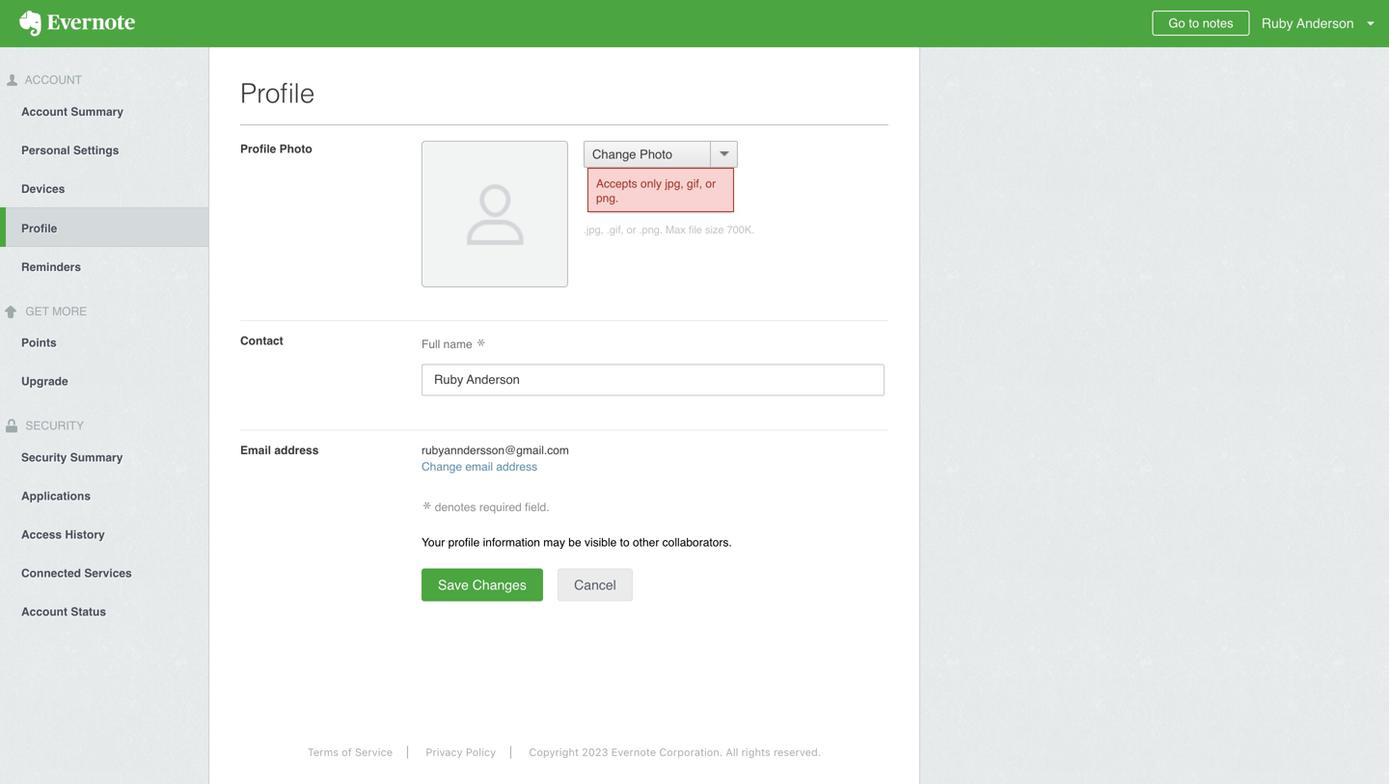 Task type: vqa. For each thing, say whether or not it's contained in the screenshot.
the left or
yes



Task type: locate. For each thing, give the bounding box(es) containing it.
summary
[[71, 105, 124, 118], [70, 451, 123, 464]]

security up applications
[[21, 451, 67, 464]]

None submit
[[422, 569, 543, 601], [558, 569, 633, 601], [422, 569, 543, 601], [558, 569, 633, 601]]

0 vertical spatial or
[[706, 177, 716, 191]]

devices link
[[0, 169, 208, 207]]

gif,
[[687, 177, 702, 191]]

account status
[[21, 605, 106, 619]]

0 vertical spatial profile
[[240, 78, 315, 109]]

account summary
[[21, 105, 124, 118]]

file
[[689, 224, 702, 236]]

account
[[22, 73, 82, 87], [21, 105, 68, 118], [21, 605, 68, 619]]

email address
[[240, 444, 319, 457]]

personal
[[21, 144, 70, 157]]

to right go
[[1189, 16, 1199, 30]]

1 vertical spatial to
[[620, 536, 630, 549]]

get more
[[22, 305, 87, 318]]

security
[[22, 419, 84, 433], [21, 451, 67, 464]]

1 vertical spatial change
[[422, 460, 462, 474]]

get
[[25, 305, 49, 318]]

photo for profile photo
[[279, 142, 312, 156]]

go to notes
[[1169, 16, 1233, 30]]

size
[[705, 224, 724, 236]]

your profile information may be visible to other collaborators.
[[422, 536, 732, 549]]

upgrade
[[21, 375, 68, 388]]

png.
[[596, 191, 619, 205]]

0 vertical spatial security
[[22, 419, 84, 433]]

1 horizontal spatial address
[[496, 460, 537, 474]]

security up security summary
[[22, 419, 84, 433]]

0 horizontal spatial address
[[274, 444, 319, 457]]

evernote image
[[0, 11, 154, 37]]

0 vertical spatial address
[[274, 444, 319, 457]]

terms of service
[[308, 746, 393, 759]]

services
[[84, 567, 132, 580]]

rubyanndersson@gmail.com
[[422, 444, 569, 457]]

profile photo
[[240, 142, 312, 156]]

.png.
[[639, 224, 663, 236]]

summary up personal settings link
[[71, 105, 124, 118]]

1 vertical spatial summary
[[70, 451, 123, 464]]

access
[[21, 528, 62, 542]]

profile
[[448, 536, 480, 549]]

account down "connected"
[[21, 605, 68, 619]]

information
[[483, 536, 540, 549]]

change photo
[[592, 147, 673, 162]]

account up personal
[[21, 105, 68, 118]]

1 vertical spatial account
[[21, 105, 68, 118]]

1 horizontal spatial photo
[[640, 147, 673, 162]]

0 vertical spatial to
[[1189, 16, 1199, 30]]

to left other
[[620, 536, 630, 549]]

Full name text field
[[422, 364, 885, 396]]

1 vertical spatial profile
[[240, 142, 276, 156]]

1 horizontal spatial or
[[706, 177, 716, 191]]

security for security
[[22, 419, 84, 433]]

change left email
[[422, 460, 462, 474]]

of
[[342, 746, 352, 759]]

summary inside "link"
[[70, 451, 123, 464]]

photo
[[279, 142, 312, 156], [640, 147, 673, 162]]

or right 'gif,'
[[706, 177, 716, 191]]

0 vertical spatial account
[[22, 73, 82, 87]]

account up account summary
[[22, 73, 82, 87]]

0 horizontal spatial change
[[422, 460, 462, 474]]

change
[[592, 147, 636, 162], [422, 460, 462, 474]]

account for account
[[22, 73, 82, 87]]

address
[[274, 444, 319, 457], [496, 460, 537, 474]]

to
[[1189, 16, 1199, 30], [620, 536, 630, 549]]

security inside "link"
[[21, 451, 67, 464]]

email
[[465, 460, 493, 474]]

settings
[[73, 144, 119, 157]]

0 horizontal spatial or
[[627, 224, 636, 236]]

.jpg, .gif, or .png. max file size 700k.
[[584, 224, 755, 236]]

personal settings
[[21, 144, 119, 157]]

2 vertical spatial account
[[21, 605, 68, 619]]

connected services
[[21, 567, 132, 580]]

accepts
[[596, 177, 637, 191]]

2023
[[582, 746, 608, 759]]

anderson
[[1297, 15, 1354, 31]]

devices
[[21, 182, 65, 196]]

account for account summary
[[21, 105, 68, 118]]

profile
[[240, 78, 315, 109], [240, 142, 276, 156], [21, 222, 57, 235]]

0 vertical spatial change
[[592, 147, 636, 162]]

0 vertical spatial summary
[[71, 105, 124, 118]]

address right 'email'
[[274, 444, 319, 457]]

1 horizontal spatial to
[[1189, 16, 1199, 30]]

more
[[52, 305, 87, 318]]

contact
[[240, 334, 283, 348]]

personal settings link
[[0, 130, 208, 169]]

privacy policy
[[426, 746, 496, 759]]

evernote
[[611, 746, 656, 759]]

summary up applications link
[[70, 451, 123, 464]]

or right .gif,
[[627, 224, 636, 236]]

change up accepts
[[592, 147, 636, 162]]

1 vertical spatial or
[[627, 224, 636, 236]]

jpg,
[[665, 177, 684, 191]]

.gif,
[[607, 224, 624, 236]]

1 vertical spatial security
[[21, 451, 67, 464]]

0 horizontal spatial photo
[[279, 142, 312, 156]]

go
[[1169, 16, 1185, 30]]

be
[[569, 536, 581, 549]]

1 vertical spatial address
[[496, 460, 537, 474]]

access history link
[[0, 515, 208, 553]]

ruby anderson
[[1262, 15, 1354, 31]]

address down the rubyanndersson@gmail.com
[[496, 460, 537, 474]]

2 vertical spatial profile
[[21, 222, 57, 235]]



Task type: describe. For each thing, give the bounding box(es) containing it.
ruby anderson link
[[1257, 0, 1389, 47]]

profile for profile photo
[[240, 142, 276, 156]]

evernote link
[[0, 0, 154, 47]]

email
[[240, 444, 271, 457]]

account summary link
[[0, 91, 208, 130]]

terms
[[308, 746, 339, 759]]

denotes required field.
[[432, 501, 549, 514]]

other
[[633, 536, 659, 549]]

history
[[65, 528, 105, 542]]

copyright
[[529, 746, 579, 759]]

max
[[666, 224, 686, 236]]

all
[[726, 746, 738, 759]]

full
[[422, 338, 440, 351]]

or inside accepts only jpg, gif, or png.
[[706, 177, 716, 191]]

may
[[543, 536, 565, 549]]

terms of service link
[[293, 746, 408, 759]]

photo for change photo
[[640, 147, 673, 162]]

rubyanndersson@gmail.com change email address
[[422, 444, 569, 474]]

go to notes link
[[1152, 11, 1250, 36]]

1 horizontal spatial change
[[592, 147, 636, 162]]

required
[[479, 501, 522, 514]]

change email address link
[[422, 460, 537, 474]]

account for account status
[[21, 605, 68, 619]]

applications
[[21, 489, 91, 503]]

security summary link
[[0, 437, 208, 476]]

profile for profile link
[[21, 222, 57, 235]]

upgrade link
[[0, 361, 208, 400]]

change inside rubyanndersson@gmail.com change email address
[[422, 460, 462, 474]]

service
[[355, 746, 393, 759]]

access history
[[21, 528, 105, 542]]

points link
[[0, 323, 208, 361]]

ruby
[[1262, 15, 1293, 31]]

address inside rubyanndersson@gmail.com change email address
[[496, 460, 537, 474]]

profile link
[[6, 207, 208, 247]]

copyright 2023 evernote corporation. all rights reserved.
[[529, 746, 821, 759]]

security for security summary
[[21, 451, 67, 464]]

name
[[443, 338, 472, 351]]

field.
[[525, 501, 549, 514]]

privacy policy link
[[411, 746, 511, 759]]

.jpg,
[[584, 224, 604, 236]]

collaborators.
[[662, 536, 732, 549]]

rights
[[742, 746, 771, 759]]

reminders
[[21, 260, 81, 274]]

visible
[[585, 536, 617, 549]]

summary for security summary
[[70, 451, 123, 464]]

reserved.
[[774, 746, 821, 759]]

denotes
[[435, 501, 476, 514]]

your
[[422, 536, 445, 549]]

applications link
[[0, 476, 208, 515]]

security summary
[[21, 451, 123, 464]]

summary for account summary
[[71, 105, 124, 118]]

700k.
[[727, 224, 755, 236]]

points
[[21, 336, 57, 350]]

full name
[[422, 338, 476, 351]]

notes
[[1203, 16, 1233, 30]]

policy
[[466, 746, 496, 759]]

privacy
[[426, 746, 463, 759]]

accepts only jpg, gif, or png.
[[596, 177, 716, 205]]

connected
[[21, 567, 81, 580]]

corporation.
[[659, 746, 723, 759]]

0 horizontal spatial to
[[620, 536, 630, 549]]

only
[[641, 177, 662, 191]]

status
[[71, 605, 106, 619]]

account status link
[[0, 592, 208, 630]]

connected services link
[[0, 553, 208, 592]]

reminders link
[[0, 247, 208, 285]]



